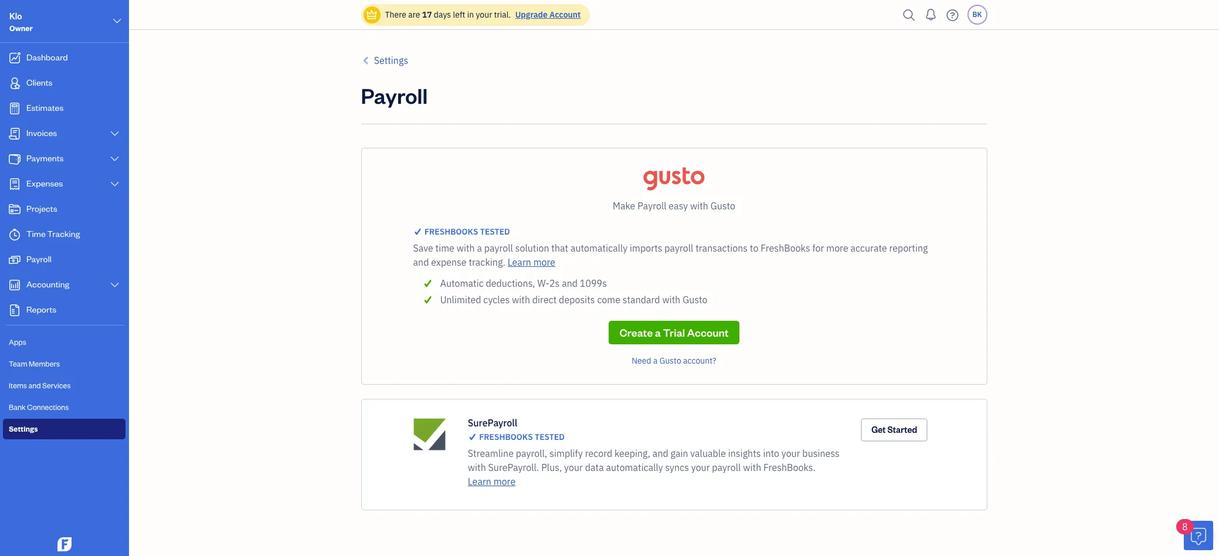 Task type: locate. For each thing, give the bounding box(es) containing it.
check image up streamline on the bottom left of page
[[468, 432, 477, 442]]

1 vertical spatial freshbooks
[[479, 432, 533, 442]]

check image down expense
[[423, 276, 433, 290]]

0 horizontal spatial settings
[[9, 424, 38, 434]]

and right 2s
[[562, 277, 578, 289]]

deposits
[[559, 294, 595, 306]]

0 vertical spatial freshbooks tested
[[425, 226, 510, 237]]

1 horizontal spatial settings
[[374, 55, 408, 66]]

w-
[[538, 277, 550, 289]]

gusto up trial
[[683, 294, 708, 306]]

2 horizontal spatial gusto
[[711, 200, 736, 212]]

solution
[[515, 242, 549, 254]]

and inside 'streamline payroll, simplify record keeping, and gain valuable insights into your business with surepayroll. plus, your data automatically syncs your payroll with freshbooks. learn more'
[[653, 448, 669, 459]]

accounting
[[26, 279, 69, 290]]

syncs
[[666, 462, 689, 473]]

0 horizontal spatial payroll
[[484, 242, 513, 254]]

1 vertical spatial automatically
[[606, 462, 663, 473]]

learn more link for save time with a payroll solution that automatically imports payroll transactions to freshbooks for more accurate reporting and expense tracking.
[[508, 256, 556, 268]]

expense image
[[8, 178, 22, 190]]

0 vertical spatial automatically
[[571, 242, 628, 254]]

0 horizontal spatial payroll
[[26, 253, 52, 265]]

2 vertical spatial gusto
[[660, 356, 682, 366]]

0 horizontal spatial more
[[494, 476, 516, 488]]

time
[[26, 228, 46, 239]]

check image up "save"
[[413, 227, 423, 236]]

0 horizontal spatial tested
[[480, 226, 510, 237]]

learn down the solution
[[508, 256, 531, 268]]

payroll link
[[3, 248, 126, 272]]

get
[[872, 424, 886, 435]]

save
[[413, 242, 433, 254]]

payment image
[[8, 153, 22, 165]]

unlimited cycles with direct deposits come standard with gusto
[[440, 294, 708, 306]]

1 horizontal spatial account
[[687, 326, 729, 339]]

0 vertical spatial settings
[[374, 55, 408, 66]]

learn more link
[[508, 256, 556, 268], [468, 476, 516, 488]]

0 horizontal spatial check image
[[413, 227, 423, 236]]

freshbooks
[[761, 242, 811, 254]]

payroll
[[361, 82, 428, 109], [638, 200, 667, 212], [26, 253, 52, 265]]

payroll,
[[516, 448, 548, 459]]

your up freshbooks.
[[782, 448, 801, 459]]

your
[[476, 9, 492, 20], [782, 448, 801, 459], [564, 462, 583, 473], [692, 462, 710, 473]]

payroll right money icon
[[26, 253, 52, 265]]

0 vertical spatial more
[[827, 242, 849, 254]]

1 vertical spatial learn
[[468, 476, 492, 488]]

team
[[9, 359, 27, 368]]

0 vertical spatial payroll
[[361, 82, 428, 109]]

1 vertical spatial learn more link
[[468, 476, 516, 488]]

settings
[[374, 55, 408, 66], [9, 424, 38, 434]]

2 horizontal spatial payroll
[[638, 200, 667, 212]]

0 horizontal spatial account
[[550, 9, 581, 20]]

payroll inside the main element
[[26, 253, 52, 265]]

freshbooks tested up time
[[425, 226, 510, 237]]

settings button
[[361, 53, 408, 67]]

payroll left easy
[[638, 200, 667, 212]]

for
[[813, 242, 824, 254]]

2 horizontal spatial payroll
[[712, 462, 741, 473]]

0 vertical spatial freshbooks
[[425, 226, 478, 237]]

more
[[827, 242, 849, 254], [534, 256, 556, 268], [494, 476, 516, 488]]

clients link
[[3, 72, 126, 96]]

record
[[585, 448, 613, 459]]

need a gusto account? button
[[632, 356, 717, 366]]

learn inside 'streamline payroll, simplify record keeping, and gain valuable insights into your business with surepayroll. plus, your data automatically syncs your payroll with freshbooks. learn more'
[[468, 476, 492, 488]]

time
[[436, 242, 455, 254]]

a inside button
[[655, 326, 661, 339]]

and
[[413, 256, 429, 268], [562, 277, 578, 289], [28, 381, 41, 390], [653, 448, 669, 459]]

create
[[620, 326, 653, 339]]

reporting
[[890, 242, 928, 254]]

estimates link
[[3, 97, 126, 121]]

payroll up tracking.
[[484, 242, 513, 254]]

settings down the bank
[[9, 424, 38, 434]]

more inside the save time with a payroll solution that automatically imports payroll transactions to freshbooks for more accurate reporting and expense tracking.
[[827, 242, 849, 254]]

freshbooks down "surepayroll"
[[479, 432, 533, 442]]

gusto down create a trial account button
[[660, 356, 682, 366]]

2 horizontal spatial more
[[827, 242, 849, 254]]

timer image
[[8, 229, 22, 241]]

automatically
[[571, 242, 628, 254], [606, 462, 663, 473]]

imports
[[630, 242, 663, 254]]

1 vertical spatial a
[[655, 326, 661, 339]]

check image
[[423, 276, 433, 290], [423, 293, 433, 307]]

items and services link
[[3, 375, 126, 396]]

more down surepayroll.
[[494, 476, 516, 488]]

make payroll easy with gusto
[[613, 200, 736, 212]]

with inside the save time with a payroll solution that automatically imports payroll transactions to freshbooks for more accurate reporting and expense tracking.
[[457, 242, 475, 254]]

projects link
[[3, 198, 126, 222]]

in
[[467, 9, 474, 20]]

0 vertical spatial learn more link
[[508, 256, 556, 268]]

check image
[[413, 227, 423, 236], [468, 432, 477, 442]]

automatically inside the save time with a payroll solution that automatically imports payroll transactions to freshbooks for more accurate reporting and expense tracking.
[[571, 242, 628, 254]]

business
[[803, 448, 840, 459]]

a up tracking.
[[477, 242, 482, 254]]

settings right chevronleft icon
[[374, 55, 408, 66]]

with right time
[[457, 242, 475, 254]]

there
[[385, 9, 406, 20]]

payroll right imports
[[665, 242, 694, 254]]

freshbooks up time
[[425, 226, 478, 237]]

tracking.
[[469, 256, 506, 268]]

learn more link down surepayroll.
[[468, 476, 516, 488]]

1 vertical spatial settings
[[9, 424, 38, 434]]

1 horizontal spatial learn
[[508, 256, 531, 268]]

streamline payroll, simplify record keeping, and gain valuable insights into your business with surepayroll. plus, your data automatically syncs your payroll with freshbooks. learn more
[[468, 448, 840, 488]]

account?
[[683, 356, 717, 366]]

1 vertical spatial gusto
[[683, 294, 708, 306]]

reports link
[[3, 299, 126, 323]]

invoices link
[[3, 122, 126, 146]]

freshbooks for the bottommost check image
[[479, 432, 533, 442]]

bank connections link
[[3, 397, 126, 418]]

clients
[[26, 77, 53, 88]]

1 horizontal spatial more
[[534, 256, 556, 268]]

direct
[[533, 294, 557, 306]]

chevron large down image for payments
[[109, 154, 120, 164]]

account right the upgrade on the top
[[550, 9, 581, 20]]

learn down streamline on the bottom left of page
[[468, 476, 492, 488]]

1 horizontal spatial payroll
[[665, 242, 694, 254]]

come
[[597, 294, 621, 306]]

automatically up 1099s
[[571, 242, 628, 254]]

8
[[1183, 521, 1188, 533]]

a right need
[[653, 356, 658, 366]]

1 horizontal spatial freshbooks
[[479, 432, 533, 442]]

learn more link down the solution
[[508, 256, 556, 268]]

payments
[[26, 153, 64, 164]]

0 horizontal spatial learn
[[468, 476, 492, 488]]

1 check image from the top
[[423, 276, 433, 290]]

invoice image
[[8, 128, 22, 140]]

payroll down insights
[[712, 462, 741, 473]]

1 horizontal spatial tested
[[535, 432, 565, 442]]

0 vertical spatial check image
[[413, 227, 423, 236]]

learn more
[[508, 256, 556, 268]]

tested up tracking.
[[480, 226, 510, 237]]

payroll down settings button
[[361, 82, 428, 109]]

and down "save"
[[413, 256, 429, 268]]

1 horizontal spatial check image
[[468, 432, 477, 442]]

2 vertical spatial a
[[653, 356, 658, 366]]

more down the solution
[[534, 256, 556, 268]]

0 vertical spatial a
[[477, 242, 482, 254]]

1 vertical spatial check image
[[423, 293, 433, 307]]

2 vertical spatial more
[[494, 476, 516, 488]]

2 vertical spatial payroll
[[26, 253, 52, 265]]

learn more link for streamline payroll, simplify record keeping, and gain valuable insights into your business with surepayroll. plus, your data automatically syncs your payroll with freshbooks.
[[468, 476, 516, 488]]

0 horizontal spatial freshbooks
[[425, 226, 478, 237]]

apps
[[9, 337, 26, 347]]

0 vertical spatial learn
[[508, 256, 531, 268]]

gusto up transactions
[[711, 200, 736, 212]]

get started
[[872, 424, 918, 435]]

owner
[[9, 23, 33, 33]]

17
[[422, 9, 432, 20]]

a for create
[[655, 326, 661, 339]]

freshbooks
[[425, 226, 478, 237], [479, 432, 533, 442]]

tested up simplify
[[535, 432, 565, 442]]

accurate
[[851, 242, 887, 254]]

1 horizontal spatial payroll
[[361, 82, 428, 109]]

account up account?
[[687, 326, 729, 339]]

2 check image from the top
[[423, 293, 433, 307]]

more right for
[[827, 242, 849, 254]]

learn
[[508, 256, 531, 268], [468, 476, 492, 488]]

klo owner
[[9, 11, 33, 33]]

and left gain
[[653, 448, 669, 459]]

freshbooks tested up the payroll,
[[479, 432, 565, 442]]

a left trial
[[655, 326, 661, 339]]

chevron large down image inside accounting link
[[109, 280, 120, 290]]

account
[[550, 9, 581, 20], [687, 326, 729, 339]]

chevron large down image
[[112, 14, 123, 28], [109, 154, 120, 164], [109, 180, 120, 189], [109, 280, 120, 290]]

0 vertical spatial check image
[[423, 276, 433, 290]]

check image left unlimited
[[423, 293, 433, 307]]

freshbooks tested
[[425, 226, 510, 237], [479, 432, 565, 442]]

services
[[42, 381, 71, 390]]

to
[[750, 242, 759, 254]]

upgrade account link
[[513, 9, 581, 20]]

and inside the main element
[[28, 381, 41, 390]]

8 button
[[1177, 519, 1214, 550]]

1 vertical spatial account
[[687, 326, 729, 339]]

main element
[[0, 0, 158, 556]]

automatically down keeping,
[[606, 462, 663, 473]]

and right items
[[28, 381, 41, 390]]

tracking
[[47, 228, 80, 239]]

0 vertical spatial tested
[[480, 226, 510, 237]]

chevron large down image for accounting
[[109, 280, 120, 290]]

a for need
[[653, 356, 658, 366]]



Task type: vqa. For each thing, say whether or not it's contained in the screenshot.
data
yes



Task type: describe. For each thing, give the bounding box(es) containing it.
insights
[[728, 448, 761, 459]]

need
[[632, 356, 652, 366]]

streamline
[[468, 448, 514, 459]]

connections
[[27, 402, 69, 412]]

left
[[453, 9, 465, 20]]

started
[[888, 424, 918, 435]]

expenses link
[[3, 172, 126, 197]]

get started button
[[861, 418, 928, 442]]

with down automatic deductions, w-2s and 1099s at the left
[[512, 294, 530, 306]]

2s
[[550, 277, 560, 289]]

there are 17 days left in your trial. upgrade account
[[385, 9, 581, 20]]

automatically inside 'streamline payroll, simplify record keeping, and gain valuable insights into your business with surepayroll. plus, your data automatically syncs your payroll with freshbooks. learn more'
[[606, 462, 663, 473]]

time tracking
[[26, 228, 80, 239]]

dashboard image
[[8, 52, 22, 64]]

with right easy
[[690, 200, 709, 212]]

bank
[[9, 402, 26, 412]]

keeping,
[[615, 448, 651, 459]]

expenses
[[26, 178, 63, 189]]

search image
[[900, 6, 919, 24]]

bk button
[[968, 5, 988, 25]]

make payroll easy with gusto image
[[644, 167, 705, 191]]

transactions
[[696, 242, 748, 254]]

settings inside settings link
[[9, 424, 38, 434]]

surepayroll.
[[488, 462, 539, 473]]

resource center badge image
[[1184, 521, 1214, 550]]

settings link
[[3, 419, 126, 439]]

project image
[[8, 204, 22, 215]]

dashboard
[[26, 52, 68, 63]]

check image for automatic deductions, w-2s and 1099s
[[423, 276, 433, 290]]

0 vertical spatial gusto
[[711, 200, 736, 212]]

1 vertical spatial tested
[[535, 432, 565, 442]]

projects
[[26, 203, 57, 214]]

settings inside settings button
[[374, 55, 408, 66]]

are
[[408, 9, 420, 20]]

your down valuable
[[692, 462, 710, 473]]

trial.
[[494, 9, 511, 20]]

items and services
[[9, 381, 71, 390]]

into
[[763, 448, 780, 459]]

accounting link
[[3, 273, 126, 297]]

estimate image
[[8, 103, 22, 114]]

your down simplify
[[564, 462, 583, 473]]

chevron large down image for expenses
[[109, 180, 120, 189]]

report image
[[8, 304, 22, 316]]

items
[[9, 381, 27, 390]]

1 vertical spatial freshbooks tested
[[479, 432, 565, 442]]

0 horizontal spatial gusto
[[660, 356, 682, 366]]

invoices
[[26, 127, 57, 138]]

crown image
[[366, 9, 378, 21]]

create a trial account button
[[609, 321, 739, 344]]

plus,
[[542, 462, 562, 473]]

1 vertical spatial check image
[[468, 432, 477, 442]]

a inside the save time with a payroll solution that automatically imports payroll transactions to freshbooks for more accurate reporting and expense tracking.
[[477, 242, 482, 254]]

data
[[585, 462, 604, 473]]

team members
[[9, 359, 60, 368]]

1099s
[[580, 277, 607, 289]]

check image for unlimited cycles with direct deposits come standard with gusto
[[423, 293, 433, 307]]

automatic
[[440, 277, 484, 289]]

with right 'standard'
[[663, 294, 681, 306]]

more inside 'streamline payroll, simplify record keeping, and gain valuable insights into your business with surepayroll. plus, your data automatically syncs your payroll with freshbooks. learn more'
[[494, 476, 516, 488]]

days
[[434, 9, 451, 20]]

chevronleft image
[[361, 53, 372, 67]]

create a trial account
[[620, 326, 729, 339]]

easy
[[669, 200, 688, 212]]

1 horizontal spatial gusto
[[683, 294, 708, 306]]

1 vertical spatial more
[[534, 256, 556, 268]]

klo
[[9, 11, 22, 22]]

estimates
[[26, 102, 64, 113]]

unlimited
[[440, 294, 481, 306]]

make
[[613, 200, 636, 212]]

money image
[[8, 254, 22, 266]]

trial
[[663, 326, 685, 339]]

surepayroll image
[[413, 418, 446, 451]]

client image
[[8, 77, 22, 89]]

your right in
[[476, 9, 492, 20]]

account inside button
[[687, 326, 729, 339]]

payments link
[[3, 147, 126, 171]]

deductions,
[[486, 277, 535, 289]]

go to help image
[[944, 6, 962, 24]]

bank connections
[[9, 402, 69, 412]]

need a gusto account?
[[632, 356, 717, 366]]

surepayroll
[[468, 417, 518, 429]]

automatic deductions, w-2s and 1099s
[[440, 277, 607, 289]]

with down streamline on the bottom left of page
[[468, 462, 486, 473]]

freshbooks.
[[764, 462, 816, 473]]

and inside the save time with a payroll solution that automatically imports payroll transactions to freshbooks for more accurate reporting and expense tracking.
[[413, 256, 429, 268]]

dashboard link
[[3, 46, 126, 70]]

1 vertical spatial payroll
[[638, 200, 667, 212]]

standard
[[623, 294, 660, 306]]

upgrade
[[515, 9, 548, 20]]

simplify
[[550, 448, 583, 459]]

notifications image
[[922, 3, 941, 26]]

chart image
[[8, 279, 22, 291]]

with down insights
[[743, 462, 762, 473]]

time tracking link
[[3, 223, 126, 247]]

save time with a payroll solution that automatically imports payroll transactions to freshbooks for more accurate reporting and expense tracking.
[[413, 242, 928, 268]]

valuable
[[691, 448, 726, 459]]

payroll inside 'streamline payroll, simplify record keeping, and gain valuable insights into your business with surepayroll. plus, your data automatically syncs your payroll with freshbooks. learn more'
[[712, 462, 741, 473]]

cycles
[[484, 294, 510, 306]]

expense
[[431, 256, 467, 268]]

that
[[552, 242, 569, 254]]

team members link
[[3, 354, 126, 374]]

chevron large down image
[[109, 129, 120, 138]]

freshbooks for left check image
[[425, 226, 478, 237]]

freshbooks image
[[55, 537, 74, 551]]

apps link
[[3, 332, 126, 353]]

0 vertical spatial account
[[550, 9, 581, 20]]



